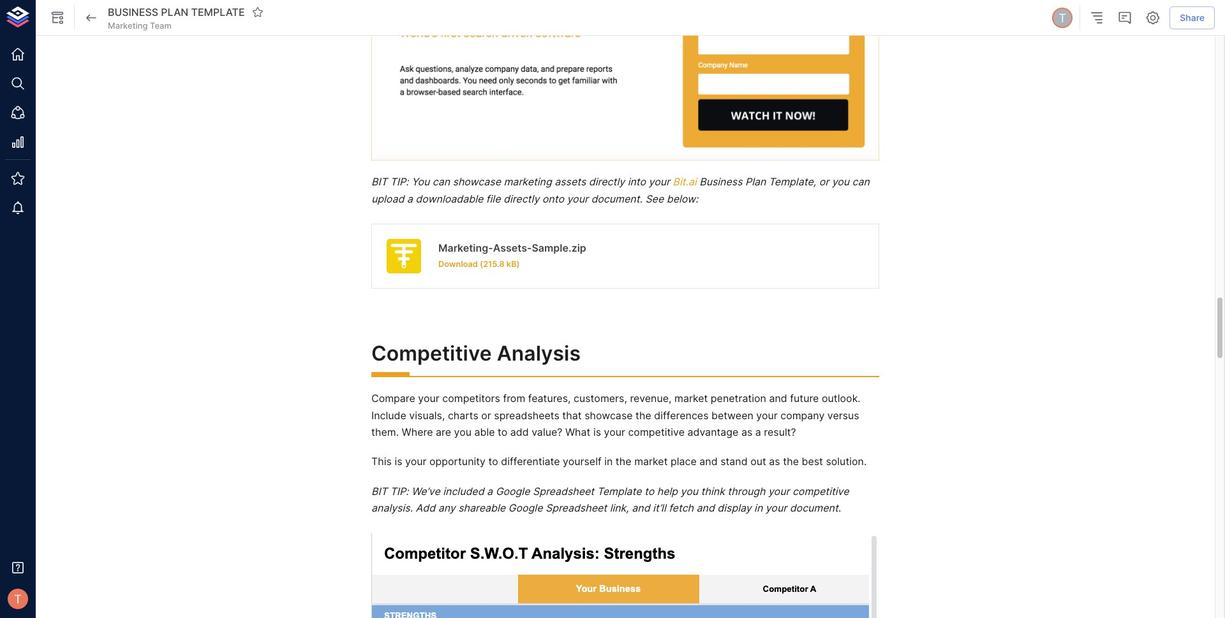 Task type: describe. For each thing, give the bounding box(es) containing it.
document. inside business plan template, or you can upload a downloadable file directly onto your document. see below:
[[591, 192, 643, 205]]

1 vertical spatial to
[[488, 456, 498, 469]]

solution.
[[826, 456, 867, 469]]

as inside "compare your competitors from features, customers, revenue, market penetration and future outlook. include visuals, charts or spreadsheets that showcase the differences between your company versus them. where are you able to add value? what is your competitive advantage as a result?"
[[741, 426, 753, 439]]

or inside "compare your competitors from features, customers, revenue, market penetration and future outlook. include visuals, charts or spreadsheets that showcase the differences between your company versus them. where are you able to add value? what is your competitive advantage as a result?"
[[481, 409, 491, 422]]

this is your opportunity to differentiate yourself in the market place and stand out as the best solution.
[[371, 456, 867, 469]]

plan
[[745, 176, 766, 188]]

yourself
[[563, 456, 602, 469]]

share button
[[1170, 6, 1215, 30]]

analysis
[[497, 341, 581, 366]]

we've
[[412, 485, 440, 498]]

business
[[108, 6, 158, 18]]

analysis.
[[371, 502, 413, 515]]

your inside business plan template, or you can upload a downloadable file directly onto your document. see below:
[[567, 192, 588, 205]]

table of contents image
[[1089, 10, 1105, 26]]

shareable
[[458, 502, 505, 515]]

in inside "bit tip: we've included a google spreadsheet template to help you think through your competitive analysis. add any shareable google spreadsheet link, and it'll fetch and display in your document."
[[754, 502, 763, 515]]

help
[[657, 485, 678, 498]]

competitors
[[442, 393, 500, 405]]

from
[[503, 393, 525, 405]]

business plan template
[[108, 6, 245, 18]]

0 horizontal spatial t button
[[4, 586, 32, 614]]

included
[[443, 485, 484, 498]]

template
[[191, 6, 245, 18]]

downloadable
[[416, 192, 483, 205]]

you inside business plan template, or you can upload a downloadable file directly onto your document. see below:
[[832, 176, 849, 188]]

marketing-assets-sample.zip download ( 215.8 kb )
[[438, 242, 586, 270]]

outlook.
[[822, 393, 861, 405]]

onto
[[542, 192, 564, 205]]

a inside "compare your competitors from features, customers, revenue, market penetration and future outlook. include visuals, charts or spreadsheets that showcase the differences between your company versus them. where are you able to add value? what is your competitive advantage as a result?"
[[755, 426, 761, 439]]

see
[[645, 192, 664, 205]]

the inside "compare your competitors from features, customers, revenue, market penetration and future outlook. include visuals, charts or spreadsheets that showcase the differences between your company versus them. where are you able to add value? what is your competitive advantage as a result?"
[[636, 409, 651, 422]]

value?
[[532, 426, 562, 439]]

template,
[[769, 176, 816, 188]]

marketing
[[108, 20, 148, 31]]

2 horizontal spatial the
[[783, 456, 799, 469]]

able
[[474, 426, 495, 439]]

or inside business plan template, or you can upload a downloadable file directly onto your document. see below:
[[819, 176, 829, 188]]

0 vertical spatial directly
[[589, 176, 625, 188]]

document. inside "bit tip: we've included a google spreadsheet template to help you think through your competitive analysis. add any shareable google spreadsheet link, and it'll fetch and display in your document."
[[790, 502, 841, 515]]

features,
[[528, 393, 571, 405]]

directly inside business plan template, or you can upload a downloadable file directly onto your document. see below:
[[503, 192, 539, 205]]

where
[[402, 426, 433, 439]]

competitive
[[371, 341, 492, 366]]

bit.ai link
[[673, 176, 697, 188]]

(
[[480, 260, 483, 270]]

market inside "compare your competitors from features, customers, revenue, market penetration and future outlook. include visuals, charts or spreadsheets that showcase the differences between your company versus them. where are you able to add value? what is your competitive advantage as a result?"
[[674, 393, 708, 405]]

include
[[371, 409, 406, 422]]

visuals,
[[409, 409, 445, 422]]

what
[[565, 426, 591, 439]]

your right through at the bottom right of the page
[[768, 485, 790, 498]]

your down where
[[405, 456, 427, 469]]

advantage
[[688, 426, 739, 439]]

between
[[712, 409, 754, 422]]

file
[[486, 192, 501, 205]]

a inside "bit tip: we've included a google spreadsheet template to help you think through your competitive analysis. add any shareable google spreadsheet link, and it'll fetch and display in your document."
[[487, 485, 493, 498]]

sample.zip
[[532, 242, 586, 255]]

upload
[[371, 192, 404, 205]]

customers,
[[574, 393, 627, 405]]

it'll
[[653, 502, 666, 515]]

your up visuals,
[[418, 393, 440, 405]]

tip: for you
[[390, 176, 409, 188]]

link,
[[610, 502, 629, 515]]

business
[[700, 176, 742, 188]]

showcase inside "compare your competitors from features, customers, revenue, market penetration and future outlook. include visuals, charts or spreadsheets that showcase the differences between your company versus them. where are you able to add value? what is your competitive advantage as a result?"
[[585, 409, 633, 422]]

assets
[[555, 176, 586, 188]]

your up result? at the bottom right of page
[[756, 409, 778, 422]]

bit tip: you can showcase marketing assets directly into your bit.ai
[[371, 176, 697, 188]]

marketing team
[[108, 20, 172, 31]]

can inside business plan template, or you can upload a downloadable file directly onto your document. see below:
[[852, 176, 870, 188]]

out
[[751, 456, 766, 469]]

compare your competitors from features, customers, revenue, market penetration and future outlook. include visuals, charts or spreadsheets that showcase the differences between your company versus them. where are you able to add value? what is your competitive advantage as a result?
[[371, 393, 864, 439]]

compare
[[371, 393, 415, 405]]

and down think at the right of the page
[[697, 502, 715, 515]]

1 vertical spatial google
[[508, 502, 543, 515]]



Task type: vqa. For each thing, say whether or not it's contained in the screenshot.
your
yes



Task type: locate. For each thing, give the bounding box(es) containing it.
charts
[[448, 409, 478, 422]]

revenue,
[[630, 393, 672, 405]]

stand
[[721, 456, 748, 469]]

comments image
[[1118, 10, 1133, 26]]

1 vertical spatial you
[[454, 426, 472, 439]]

plan
[[161, 6, 188, 18]]

competitive inside "compare your competitors from features, customers, revenue, market penetration and future outlook. include visuals, charts or spreadsheets that showcase the differences between your company versus them. where are you able to add value? what is your competitive advantage as a result?"
[[628, 426, 685, 439]]

bit for bit tip: you can showcase marketing assets directly into your bit.ai
[[371, 176, 387, 188]]

2 vertical spatial you
[[681, 485, 698, 498]]

0 vertical spatial you
[[832, 176, 849, 188]]

or right "template,"
[[819, 176, 829, 188]]

result?
[[764, 426, 796, 439]]

a up shareable
[[487, 485, 493, 498]]

0 vertical spatial spreadsheet
[[533, 485, 594, 498]]

1 horizontal spatial is
[[593, 426, 601, 439]]

0 vertical spatial market
[[674, 393, 708, 405]]

show wiki image
[[50, 10, 65, 26]]

2 bit from the top
[[371, 485, 387, 498]]

place
[[671, 456, 697, 469]]

competitive down 'best'
[[792, 485, 849, 498]]

a inside business plan template, or you can upload a downloadable file directly onto your document. see below:
[[407, 192, 413, 205]]

marketing-
[[438, 242, 493, 255]]

)
[[517, 260, 520, 270]]

0 horizontal spatial directly
[[503, 192, 539, 205]]

0 vertical spatial showcase
[[453, 176, 501, 188]]

0 horizontal spatial showcase
[[453, 176, 501, 188]]

market up differences
[[674, 393, 708, 405]]

best
[[802, 456, 823, 469]]

is right what
[[593, 426, 601, 439]]

1 vertical spatial as
[[769, 456, 780, 469]]

0 horizontal spatial the
[[616, 456, 632, 469]]

215.8
[[483, 260, 505, 270]]

that
[[562, 409, 582, 422]]

showcase
[[453, 176, 501, 188], [585, 409, 633, 422]]

differentiate
[[501, 456, 560, 469]]

1 horizontal spatial as
[[769, 456, 780, 469]]

1 horizontal spatial document.
[[790, 502, 841, 515]]

assets-
[[493, 242, 532, 255]]

1 vertical spatial bit
[[371, 485, 387, 498]]

your down assets
[[567, 192, 588, 205]]

competitive analysis
[[371, 341, 581, 366]]

and left it'll
[[632, 502, 650, 515]]

spreadsheet
[[533, 485, 594, 498], [546, 502, 607, 515]]

or up "able"
[[481, 409, 491, 422]]

you
[[412, 176, 430, 188]]

t button
[[1051, 6, 1075, 30], [4, 586, 32, 614]]

tip: inside "bit tip: we've included a google spreadsheet template to help you think through your competitive analysis. add any shareable google spreadsheet link, and it'll fetch and display in your document."
[[390, 485, 409, 498]]

to
[[498, 426, 508, 439], [488, 456, 498, 469], [644, 485, 654, 498]]

2 horizontal spatial a
[[755, 426, 761, 439]]

can
[[432, 176, 450, 188], [852, 176, 870, 188]]

and
[[769, 393, 787, 405], [700, 456, 718, 469], [632, 502, 650, 515], [697, 502, 715, 515]]

1 horizontal spatial market
[[674, 393, 708, 405]]

to left add
[[498, 426, 508, 439]]

spreadsheets
[[494, 409, 560, 422]]

1 vertical spatial tip:
[[390, 485, 409, 498]]

1 vertical spatial in
[[754, 502, 763, 515]]

through
[[728, 485, 765, 498]]

showcase down customers,
[[585, 409, 633, 422]]

directly down marketing
[[503, 192, 539, 205]]

the up template
[[616, 456, 632, 469]]

the
[[636, 409, 651, 422], [616, 456, 632, 469], [783, 456, 799, 469]]

in right yourself
[[604, 456, 613, 469]]

spreadsheet left link,
[[546, 502, 607, 515]]

to left the help
[[644, 485, 654, 498]]

0 horizontal spatial you
[[454, 426, 472, 439]]

google right shareable
[[508, 502, 543, 515]]

bit
[[371, 176, 387, 188], [371, 485, 387, 498]]

2 vertical spatial to
[[644, 485, 654, 498]]

and left the future
[[769, 393, 787, 405]]

0 vertical spatial t
[[1059, 11, 1066, 25]]

the left 'best'
[[783, 456, 799, 469]]

document.
[[591, 192, 643, 205], [790, 502, 841, 515]]

google down differentiate
[[496, 485, 530, 498]]

fetch
[[669, 502, 694, 515]]

are
[[436, 426, 451, 439]]

you down the charts
[[454, 426, 472, 439]]

to inside "compare your competitors from features, customers, revenue, market penetration and future outlook. include visuals, charts or spreadsheets that showcase the differences between your company versus them. where are you able to add value? what is your competitive advantage as a result?"
[[498, 426, 508, 439]]

share
[[1180, 12, 1205, 23]]

the down the revenue,
[[636, 409, 651, 422]]

0 vertical spatial bit
[[371, 176, 387, 188]]

0 horizontal spatial in
[[604, 456, 613, 469]]

1 horizontal spatial t button
[[1051, 6, 1075, 30]]

1 bit from the top
[[371, 176, 387, 188]]

0 vertical spatial is
[[593, 426, 601, 439]]

to inside "bit tip: we've included a google spreadsheet template to help you think through your competitive analysis. add any shareable google spreadsheet link, and it'll fetch and display in your document."
[[644, 485, 654, 498]]

1 vertical spatial or
[[481, 409, 491, 422]]

0 vertical spatial t button
[[1051, 6, 1075, 30]]

you inside "compare your competitors from features, customers, revenue, market penetration and future outlook. include visuals, charts or spreadsheets that showcase the differences between your company versus them. where are you able to add value? what is your competitive advantage as a result?"
[[454, 426, 472, 439]]

directly left 'into'
[[589, 176, 625, 188]]

1 horizontal spatial competitive
[[792, 485, 849, 498]]

bit up analysis.
[[371, 485, 387, 498]]

1 horizontal spatial a
[[487, 485, 493, 498]]

1 horizontal spatial in
[[754, 502, 763, 515]]

competitive down differences
[[628, 426, 685, 439]]

tip: up analysis.
[[390, 485, 409, 498]]

is
[[593, 426, 601, 439], [395, 456, 402, 469]]

0 vertical spatial a
[[407, 192, 413, 205]]

favorite image
[[252, 6, 263, 18]]

0 horizontal spatial competitive
[[628, 426, 685, 439]]

0 horizontal spatial market
[[634, 456, 668, 469]]

0 horizontal spatial document.
[[591, 192, 643, 205]]

1 vertical spatial showcase
[[585, 409, 633, 422]]

as
[[741, 426, 753, 439], [769, 456, 780, 469]]

marketing team link
[[108, 20, 172, 31]]

and inside "compare your competitors from features, customers, revenue, market penetration and future outlook. include visuals, charts or spreadsheets that showcase the differences between your company versus them. where are you able to add value? what is your competitive advantage as a result?"
[[769, 393, 787, 405]]

you right "template,"
[[832, 176, 849, 188]]

tip: for we've
[[390, 485, 409, 498]]

google
[[496, 485, 530, 498], [508, 502, 543, 515]]

bit inside "bit tip: we've included a google spreadsheet template to help you think through your competitive analysis. add any shareable google spreadsheet link, and it'll fetch and display in your document."
[[371, 485, 387, 498]]

0 horizontal spatial is
[[395, 456, 402, 469]]

a left result? at the bottom right of page
[[755, 426, 761, 439]]

1 can from the left
[[432, 176, 450, 188]]

0 vertical spatial tip:
[[390, 176, 409, 188]]

1 horizontal spatial or
[[819, 176, 829, 188]]

is right this
[[395, 456, 402, 469]]

1 horizontal spatial can
[[852, 176, 870, 188]]

tip: up upload
[[390, 176, 409, 188]]

0 horizontal spatial a
[[407, 192, 413, 205]]

showcase up 'file' at the left top of page
[[453, 176, 501, 188]]

bit.ai
[[673, 176, 697, 188]]

0 vertical spatial competitive
[[628, 426, 685, 439]]

template
[[597, 485, 642, 498]]

marketing
[[504, 176, 552, 188]]

go back image
[[84, 10, 99, 26]]

1 tip: from the top
[[390, 176, 409, 188]]

document. down 'best'
[[790, 502, 841, 515]]

2 tip: from the top
[[390, 485, 409, 498]]

market
[[674, 393, 708, 405], [634, 456, 668, 469]]

1 vertical spatial is
[[395, 456, 402, 469]]

1 horizontal spatial you
[[681, 485, 698, 498]]

bit for bit tip: we've included a google spreadsheet template to help you think through your competitive analysis. add any shareable google spreadsheet link, and it'll fetch and display in your document.
[[371, 485, 387, 498]]

business plan template, or you can upload a downloadable file directly onto your document. see below:
[[371, 176, 873, 205]]

them.
[[371, 426, 399, 439]]

1 horizontal spatial t
[[1059, 11, 1066, 25]]

0 vertical spatial to
[[498, 426, 508, 439]]

future
[[790, 393, 819, 405]]

1 horizontal spatial the
[[636, 409, 651, 422]]

as right the out
[[769, 456, 780, 469]]

0 vertical spatial in
[[604, 456, 613, 469]]

1 vertical spatial competitive
[[792, 485, 849, 498]]

0 horizontal spatial as
[[741, 426, 753, 439]]

a down you
[[407, 192, 413, 205]]

1 vertical spatial document.
[[790, 502, 841, 515]]

versus
[[828, 409, 859, 422]]

0 horizontal spatial can
[[432, 176, 450, 188]]

1 vertical spatial market
[[634, 456, 668, 469]]

display
[[717, 502, 751, 515]]

bit tip: we've included a google spreadsheet template to help you think through your competitive analysis. add any shareable google spreadsheet link, and it'll fetch and display in your document.
[[371, 485, 852, 515]]

1 horizontal spatial directly
[[589, 176, 625, 188]]

settings image
[[1146, 10, 1161, 26]]

think
[[701, 485, 725, 498]]

market left 'place'
[[634, 456, 668, 469]]

tip:
[[390, 176, 409, 188], [390, 485, 409, 498]]

your up this is your opportunity to differentiate yourself in the market place and stand out as the best solution.
[[604, 426, 625, 439]]

download
[[438, 260, 478, 270]]

spreadsheet down yourself
[[533, 485, 594, 498]]

0 vertical spatial or
[[819, 176, 829, 188]]

1 vertical spatial t
[[14, 593, 22, 607]]

below:
[[667, 192, 698, 205]]

add
[[416, 502, 435, 515]]

to down "able"
[[488, 456, 498, 469]]

kb
[[507, 260, 517, 270]]

your right display
[[766, 502, 787, 515]]

penetration
[[711, 393, 766, 405]]

bit up upload
[[371, 176, 387, 188]]

1 vertical spatial spreadsheet
[[546, 502, 607, 515]]

1 horizontal spatial showcase
[[585, 409, 633, 422]]

you inside "bit tip: we've included a google spreadsheet template to help you think through your competitive analysis. add any shareable google spreadsheet link, and it'll fetch and display in your document."
[[681, 485, 698, 498]]

as down between
[[741, 426, 753, 439]]

opportunity
[[429, 456, 486, 469]]

you
[[832, 176, 849, 188], [454, 426, 472, 439], [681, 485, 698, 498]]

into
[[628, 176, 646, 188]]

your
[[649, 176, 670, 188], [567, 192, 588, 205], [418, 393, 440, 405], [756, 409, 778, 422], [604, 426, 625, 439], [405, 456, 427, 469], [768, 485, 790, 498], [766, 502, 787, 515]]

differences
[[654, 409, 709, 422]]

in down through at the bottom right of the page
[[754, 502, 763, 515]]

document. down 'into'
[[591, 192, 643, 205]]

2 horizontal spatial you
[[832, 176, 849, 188]]

team
[[150, 20, 172, 31]]

2 vertical spatial a
[[487, 485, 493, 498]]

1 vertical spatial t button
[[4, 586, 32, 614]]

a
[[407, 192, 413, 205], [755, 426, 761, 439], [487, 485, 493, 498]]

in
[[604, 456, 613, 469], [754, 502, 763, 515]]

1 vertical spatial directly
[[503, 192, 539, 205]]

competitive
[[628, 426, 685, 439], [792, 485, 849, 498]]

add
[[510, 426, 529, 439]]

t
[[1059, 11, 1066, 25], [14, 593, 22, 607]]

any
[[438, 502, 455, 515]]

this
[[371, 456, 392, 469]]

is inside "compare your competitors from features, customers, revenue, market penetration and future outlook. include visuals, charts or spreadsheets that showcase the differences between your company versus them. where are you able to add value? what is your competitive advantage as a result?"
[[593, 426, 601, 439]]

2 can from the left
[[852, 176, 870, 188]]

and right 'place'
[[700, 456, 718, 469]]

you up fetch on the bottom of the page
[[681, 485, 698, 498]]

company
[[781, 409, 825, 422]]

or
[[819, 176, 829, 188], [481, 409, 491, 422]]

1 vertical spatial a
[[755, 426, 761, 439]]

competitive inside "bit tip: we've included a google spreadsheet template to help you think through your competitive analysis. add any shareable google spreadsheet link, and it'll fetch and display in your document."
[[792, 485, 849, 498]]

your up see
[[649, 176, 670, 188]]

0 horizontal spatial or
[[481, 409, 491, 422]]

0 vertical spatial google
[[496, 485, 530, 498]]

0 vertical spatial as
[[741, 426, 753, 439]]

0 horizontal spatial t
[[14, 593, 22, 607]]

0 vertical spatial document.
[[591, 192, 643, 205]]



